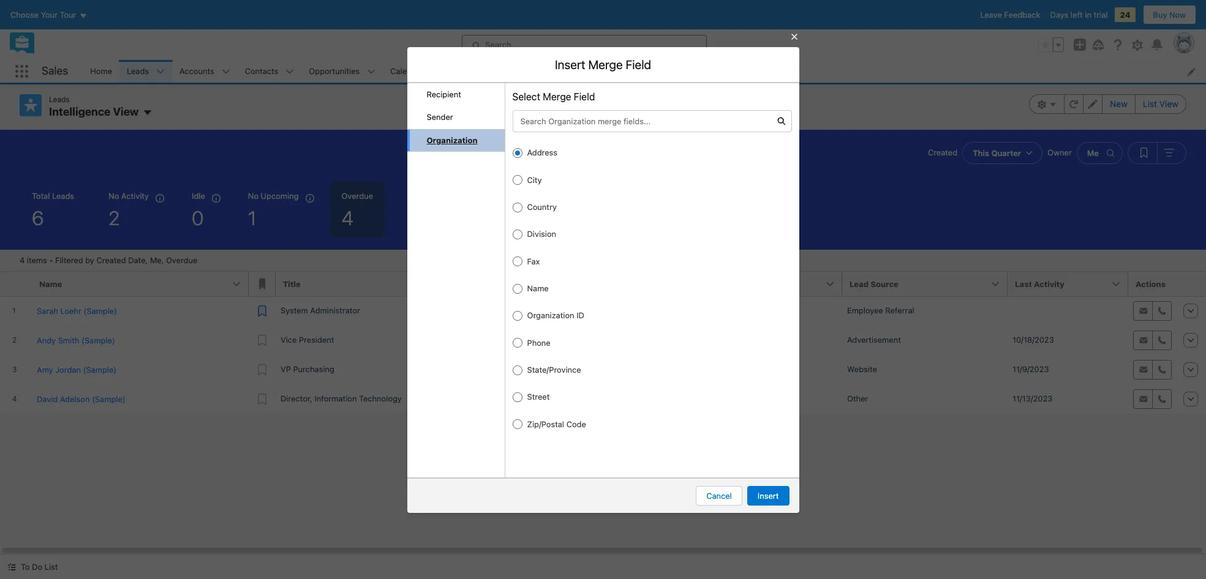Task type: vqa. For each thing, say whether or not it's contained in the screenshot.


Task type: locate. For each thing, give the bounding box(es) containing it.
row number image
[[0, 272, 32, 296]]

president
[[299, 335, 334, 345]]

quarter
[[992, 148, 1022, 158]]

0 horizontal spatial upcoming
[[261, 191, 299, 201]]

overdue left due
[[342, 191, 373, 201]]

grid containing name
[[0, 272, 1207, 415]]

cancel
[[707, 491, 732, 501]]

lead status cell
[[734, 272, 843, 297]]

1 horizontal spatial created
[[929, 148, 958, 157]]

inc.
[[576, 306, 589, 315]]

1 horizontal spatial merge
[[589, 57, 623, 71]]

list
[[1144, 99, 1158, 109], [45, 563, 58, 572]]

phone
[[527, 338, 551, 348]]

group down list view button
[[1128, 142, 1187, 164]]

0 vertical spatial 4
[[342, 206, 354, 230]]

0 horizontal spatial created
[[96, 255, 126, 265]]

list
[[83, 60, 1207, 83]]

this quarter button
[[963, 142, 1043, 164]]

list inside button
[[1144, 99, 1158, 109]]

insert down search... button at top
[[555, 57, 586, 71]]

list containing home
[[83, 60, 1207, 83]]

view
[[1160, 99, 1179, 109], [113, 105, 139, 118]]

1 upcoming from the left
[[261, 191, 299, 201]]

Subject text field
[[466, 201, 787, 223]]

leads right the total
[[52, 191, 74, 201]]

0 horizontal spatial 4
[[20, 255, 25, 265]]

to do list
[[21, 563, 58, 572]]

activity
[[121, 191, 149, 201], [1035, 279, 1065, 289]]

insert merge field
[[555, 57, 652, 71]]

view down leads link
[[113, 105, 139, 118]]

insert for insert merge field
[[555, 57, 586, 71]]

1 vertical spatial group
[[1030, 94, 1187, 114]]

accounts list item
[[172, 60, 238, 83]]

group containing new
[[1030, 94, 1187, 114]]

1 horizontal spatial field
[[626, 57, 652, 71]]

grid
[[0, 272, 1207, 415]]

0 horizontal spatial list
[[45, 563, 58, 572]]

email dialog
[[407, 75, 800, 485]]

0 horizontal spatial 1
[[248, 206, 257, 230]]

merge up "<tarashultz49@gmail.com>"
[[543, 91, 572, 102]]

0 horizontal spatial to
[[21, 563, 30, 572]]

1 horizontal spatial view
[[1160, 99, 1179, 109]]

4 items • filtered by created date, me, overdue
[[20, 255, 198, 265]]

group up me 'button'
[[1030, 94, 1187, 114]]

green
[[541, 394, 564, 404]]

inc
[[599, 364, 610, 374]]

select
[[513, 91, 541, 102]]

1 horizontal spatial name
[[527, 284, 549, 294]]

days left in trial
[[1051, 10, 1108, 20]]

andy smith (sample)
[[484, 139, 562, 148]]

employee referral
[[848, 306, 915, 315]]

sales
[[42, 65, 68, 77]]

field for insert merge field
[[626, 57, 652, 71]]

created left this
[[929, 148, 958, 157]]

1 horizontal spatial list
[[1144, 99, 1158, 109]]

0 vertical spatial to
[[417, 138, 426, 148]]

trial
[[1094, 10, 1108, 20]]

reports link
[[573, 60, 617, 83]]

1 horizontal spatial no
[[248, 191, 259, 201]]

0 vertical spatial list
[[1144, 99, 1158, 109]]

1 horizontal spatial insert
[[758, 491, 779, 501]]

0 horizontal spatial 0
[[192, 206, 204, 230]]

1 vertical spatial activity
[[1035, 279, 1065, 289]]

list right "new"
[[1144, 99, 1158, 109]]

actions
[[1136, 279, 1166, 289]]

me,
[[150, 255, 164, 265]]

created
[[929, 148, 958, 157], [96, 255, 126, 265]]

do
[[32, 563, 42, 572]]

list view
[[1144, 99, 1179, 109]]

0 vertical spatial field
[[626, 57, 652, 71]]

1 horizontal spatial organization
[[527, 311, 575, 321]]

action image
[[1178, 272, 1207, 296]]

0 vertical spatial merge
[[589, 57, 623, 71]]

11/13/2023
[[1013, 394, 1053, 404]]

cell
[[1008, 296, 1129, 326]]

0 down idle
[[192, 206, 204, 230]]

last activity button
[[1008, 272, 1129, 296]]

group
[[1039, 37, 1065, 52], [1030, 94, 1187, 114], [1128, 142, 1187, 164]]

overdue right me,
[[166, 255, 198, 265]]

organization
[[427, 135, 478, 145], [527, 311, 575, 321]]

1 horizontal spatial 0
[[408, 206, 420, 230]]

leave
[[981, 10, 1003, 20]]

owner
[[1048, 148, 1072, 157]]

buy now
[[1154, 10, 1187, 20]]

insert inside button
[[758, 491, 779, 501]]

4 inside overdue 4
[[342, 206, 354, 230]]

leads inside total leads 6
[[52, 191, 74, 201]]

last
[[1016, 279, 1033, 289]]

last activity cell
[[1008, 272, 1129, 297]]

0 horizontal spatial view
[[113, 105, 139, 118]]

other
[[848, 394, 869, 404]]

0 vertical spatial activity
[[121, 191, 149, 201]]

0 horizontal spatial activity
[[121, 191, 149, 201]]

to down from
[[417, 138, 426, 148]]

to inside button
[[21, 563, 30, 572]]

no right idle
[[248, 191, 259, 201]]

0 horizontal spatial organization
[[427, 135, 478, 145]]

system administrator
[[281, 306, 360, 315]]

to for to
[[417, 138, 426, 148]]

1 vertical spatial to
[[21, 563, 30, 572]]

6
[[32, 206, 44, 230]]

0 horizontal spatial overdue
[[166, 255, 198, 265]]

no up 2
[[109, 191, 119, 201]]

0 horizontal spatial insert
[[555, 57, 586, 71]]

activity inside last activity button
[[1035, 279, 1065, 289]]

opportunities list item
[[302, 60, 383, 83]]

lead source
[[850, 279, 899, 289]]

due today 0
[[408, 191, 447, 230]]

group down days
[[1039, 37, 1065, 52]]

1 down no upcoming
[[248, 206, 257, 230]]

accounts link
[[172, 60, 222, 83]]

2 upcoming from the left
[[481, 191, 519, 201]]

0 horizontal spatial no
[[109, 191, 119, 201]]

street
[[527, 392, 550, 402]]

1 horizontal spatial to
[[417, 138, 426, 148]]

sender
[[427, 112, 453, 122]]

to
[[417, 138, 426, 148], [21, 563, 30, 572]]

0 down due
[[408, 206, 420, 230]]

division
[[527, 229, 557, 239]]

overdue inside key performance indicators group
[[342, 191, 373, 201]]

enterprise,
[[557, 364, 597, 374]]

to inside email dialog
[[417, 138, 426, 148]]

merge down search... button at top
[[589, 57, 623, 71]]

lead image
[[469, 138, 481, 151]]

insert right cancel button
[[758, 491, 779, 501]]

leads right home
[[127, 66, 149, 76]]

zip/postal code
[[527, 420, 586, 429]]

0
[[192, 206, 204, 230], [408, 206, 420, 230]]

id
[[577, 311, 585, 321]]

lee
[[541, 364, 554, 374]]

to do list button
[[0, 555, 65, 580]]

technology
[[359, 394, 402, 404]]

0 vertical spatial organization
[[427, 135, 478, 145]]

0 horizontal spatial merge
[[543, 91, 572, 102]]

state/province
[[527, 365, 581, 375]]

2 0 from the left
[[408, 206, 420, 230]]

1 vertical spatial list
[[45, 563, 58, 572]]

organization up the universal
[[527, 311, 575, 321]]

leads inside leads link
[[127, 66, 149, 76]]

1 horizontal spatial 1
[[591, 306, 595, 315]]

no
[[109, 191, 119, 201], [248, 191, 259, 201]]

activity inside key performance indicators group
[[121, 191, 149, 201]]

0 horizontal spatial field
[[574, 91, 595, 102]]

created right the by
[[96, 255, 126, 265]]

view right "new"
[[1160, 99, 1179, 109]]

upcoming button
[[469, 181, 540, 238]]

name
[[39, 279, 62, 289], [527, 284, 549, 294]]

1 horizontal spatial overdue
[[342, 191, 373, 201]]

leave feedback
[[981, 10, 1041, 20]]

1 vertical spatial merge
[[543, 91, 572, 102]]

1 vertical spatial insert
[[758, 491, 779, 501]]

c b <tarashultz49@gmail.com>
[[475, 117, 593, 127]]

0 vertical spatial insert
[[555, 57, 586, 71]]

1 vertical spatial overdue
[[166, 255, 198, 265]]

2 vertical spatial leads
[[52, 191, 74, 201]]

name down fax at the left top
[[527, 284, 549, 294]]

leads
[[127, 66, 149, 76], [49, 95, 70, 104], [52, 191, 74, 201]]

1 vertical spatial created
[[96, 255, 126, 265]]

1 inside key performance indicators group
[[248, 206, 257, 230]]

total
[[32, 191, 50, 201]]

list right do
[[45, 563, 58, 572]]

1 no from the left
[[109, 191, 119, 201]]

now
[[1170, 10, 1187, 20]]

1 vertical spatial organization
[[527, 311, 575, 321]]

24
[[1121, 10, 1131, 20]]

email
[[434, 82, 454, 92]]

2 vertical spatial group
[[1128, 142, 1187, 164]]

insert for insert
[[758, 491, 779, 501]]

1 vertical spatial 1
[[591, 306, 595, 315]]

to left do
[[21, 563, 30, 572]]

0 vertical spatial leads
[[127, 66, 149, 76]]

calendar link
[[383, 60, 431, 83]]

view inside button
[[1160, 99, 1179, 109]]

1 vertical spatial field
[[574, 91, 595, 102]]

view for intelligence view
[[113, 105, 139, 118]]

0 vertical spatial overdue
[[342, 191, 373, 201]]

1 right inc.
[[591, 306, 595, 315]]

2
[[109, 206, 120, 230]]

1 horizontal spatial upcoming
[[481, 191, 519, 201]]

no for 1
[[248, 191, 259, 201]]

search... button
[[462, 35, 707, 55]]

lead source cell
[[843, 272, 1008, 297]]

name down "•"
[[39, 279, 62, 289]]

list item
[[447, 60, 498, 83]]

merge for insert
[[589, 57, 623, 71]]

leads up intelligence
[[49, 95, 70, 104]]

upcoming inside button
[[481, 191, 519, 201]]

medlife, inc. 1
[[541, 306, 595, 315]]

2 no from the left
[[248, 191, 259, 201]]

1 horizontal spatial activity
[[1035, 279, 1065, 289]]

reports
[[581, 66, 610, 76]]

insert
[[555, 57, 586, 71], [758, 491, 779, 501]]

Search Organization merge fields... text field
[[513, 110, 792, 132]]

merge for select
[[543, 91, 572, 102]]

0 vertical spatial 1
[[248, 206, 257, 230]]

0 horizontal spatial name
[[39, 279, 62, 289]]

0 inside due today 0
[[408, 206, 420, 230]]

0 vertical spatial created
[[929, 148, 958, 157]]

organization down sender
[[427, 135, 478, 145]]

opportunities
[[309, 66, 360, 76]]

buy now button
[[1143, 5, 1197, 25]]

1 horizontal spatial 4
[[342, 206, 354, 230]]



Task type: describe. For each thing, give the bounding box(es) containing it.
contacts link
[[238, 60, 286, 83]]

name cell
[[32, 272, 249, 297]]

home link
[[83, 60, 120, 83]]

title button
[[276, 272, 536, 296]]

company
[[544, 279, 581, 289]]

key performance indicators group
[[0, 181, 1207, 250]]

days
[[1051, 10, 1069, 20]]

accounts
[[180, 66, 214, 76]]

referral
[[886, 306, 915, 315]]

purchasing
[[293, 364, 335, 374]]

1 0 from the left
[[192, 206, 204, 230]]

contacts list item
[[238, 60, 302, 83]]

overdue 4
[[342, 191, 373, 230]]

c b <tarashultz49@gmail.com> button
[[466, 112, 787, 131]]

intelligence view
[[49, 105, 139, 118]]

activity for no activity
[[121, 191, 149, 201]]

view for list view
[[1160, 99, 1179, 109]]

smith
[[505, 139, 526, 148]]

vice president
[[281, 335, 334, 345]]

zip/postal
[[527, 420, 565, 429]]

field for select merge field
[[574, 91, 595, 102]]

technologies
[[578, 335, 627, 345]]

due
[[408, 191, 422, 201]]

director, information technology
[[281, 394, 402, 404]]

leave feedback link
[[981, 10, 1041, 20]]

universal
[[541, 335, 576, 345]]

last activity
[[1016, 279, 1065, 289]]

organization for organization
[[427, 135, 478, 145]]

select merge field
[[513, 91, 595, 102]]

employee
[[848, 306, 884, 315]]

andy
[[484, 139, 503, 148]]

lead
[[850, 279, 869, 289]]

list inside button
[[45, 563, 58, 572]]

in
[[1086, 10, 1092, 20]]

0 vertical spatial group
[[1039, 37, 1065, 52]]

1 vertical spatial leads
[[49, 95, 70, 104]]

no for 2
[[109, 191, 119, 201]]

buy
[[1154, 10, 1168, 20]]

new
[[1111, 99, 1128, 109]]

leads list item
[[120, 60, 172, 83]]

opportunities link
[[302, 60, 367, 83]]

4 items • filtered by created date, me, overdue status
[[20, 255, 198, 265]]

code
[[567, 420, 586, 429]]

cc element
[[466, 158, 784, 177]]

fax
[[527, 257, 540, 266]]

lead view settings image
[[1030, 94, 1065, 114]]

home
[[90, 66, 112, 76]]

quotes list item
[[633, 60, 690, 83]]

important cell
[[249, 272, 276, 297]]

list view button
[[1136, 94, 1187, 114]]

source
[[871, 279, 899, 289]]

company button
[[536, 272, 734, 296]]

vice
[[281, 335, 297, 345]]

cancel button
[[696, 486, 743, 506]]

vp
[[281, 364, 291, 374]]

medlife,
[[541, 306, 573, 315]]

date,
[[128, 255, 148, 265]]

green dot publishing
[[541, 394, 620, 404]]

lee enterprise, inc
[[541, 364, 610, 374]]

activity for last activity
[[1035, 279, 1065, 289]]

this quarter
[[973, 148, 1022, 158]]

by
[[85, 255, 94, 265]]

action cell
[[1178, 272, 1207, 297]]

this
[[973, 148, 990, 158]]

filtered
[[55, 255, 83, 265]]

me
[[1088, 148, 1100, 158]]

no activity
[[109, 191, 149, 201]]

recipient
[[427, 89, 461, 99]]

advertisement
[[848, 335, 902, 345]]

title cell
[[276, 272, 536, 297]]

text default image
[[7, 563, 16, 572]]

organization id
[[527, 311, 585, 321]]

website
[[848, 364, 878, 374]]

administrator
[[310, 306, 360, 315]]

c
[[475, 117, 481, 127]]

<tarashultz49@gmail.com>
[[491, 117, 593, 127]]

organization for organization id
[[527, 311, 575, 321]]

dot
[[566, 394, 579, 404]]

quotes link
[[633, 60, 675, 83]]

actions cell
[[1129, 272, 1178, 297]]

1 inside grid
[[591, 306, 595, 315]]

•
[[49, 255, 53, 265]]

new button
[[1103, 94, 1136, 114]]

items
[[27, 255, 47, 265]]

address
[[527, 148, 558, 158]]

today
[[425, 191, 447, 201]]

idle
[[192, 191, 205, 201]]

title
[[283, 279, 301, 289]]

no upcoming
[[248, 191, 299, 201]]

to for to do list
[[21, 563, 30, 572]]

row number cell
[[0, 272, 32, 297]]

insert button
[[748, 486, 790, 506]]

vp purchasing
[[281, 364, 335, 374]]

1 vertical spatial 4
[[20, 255, 25, 265]]

calendar list item
[[383, 60, 447, 83]]

intelligence
[[49, 105, 111, 118]]

name button
[[32, 272, 249, 296]]

reports list item
[[573, 60, 633, 83]]

search...
[[486, 40, 518, 50]]

left
[[1071, 10, 1083, 20]]

lead source button
[[843, 272, 1008, 296]]

company cell
[[536, 272, 734, 297]]

feedback
[[1005, 10, 1041, 20]]

name inside button
[[39, 279, 62, 289]]

10/18/2023
[[1013, 335, 1055, 345]]



